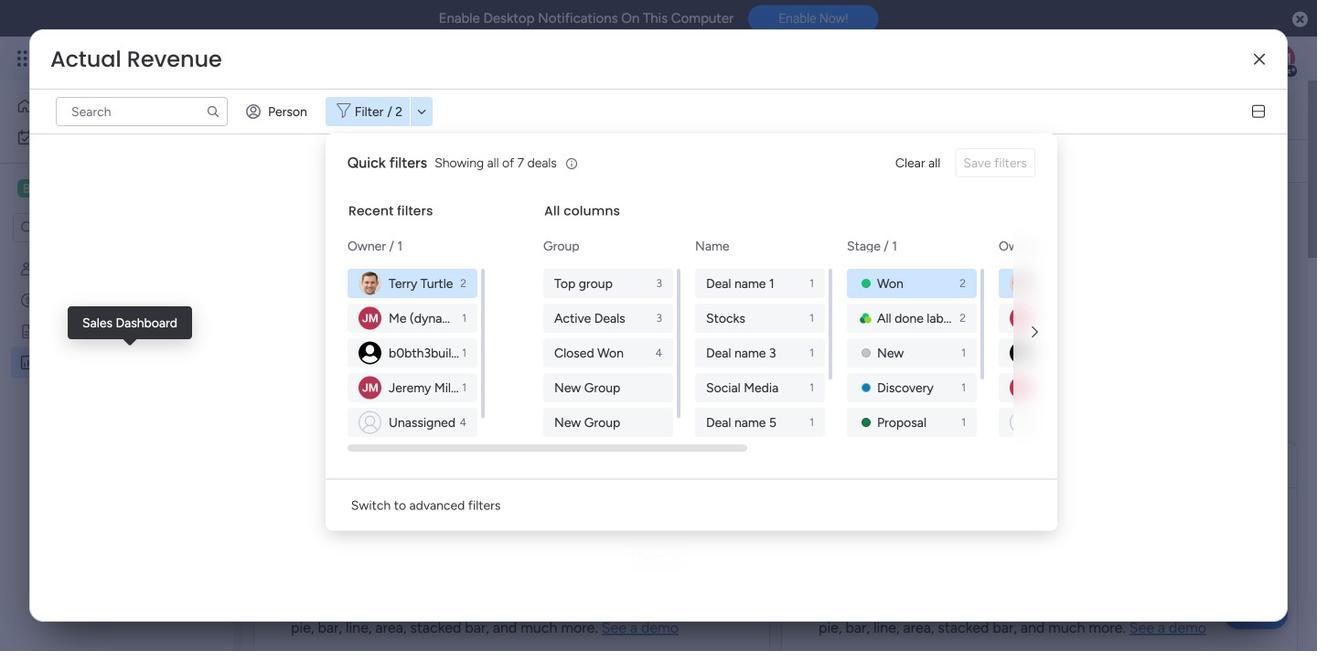 Task type: describe. For each thing, give the bounding box(es) containing it.
2 terry turtle image from the left
[[1010, 272, 1032, 295]]

v2 split view image
[[1252, 105, 1265, 118]]

1 horizontal spatial search image
[[420, 154, 434, 168]]

0 vertical spatial option
[[11, 91, 195, 121]]

stage / 1 group
[[847, 269, 980, 507]]

0 horizontal spatial jeremy miller image
[[358, 307, 381, 330]]

1 horizontal spatial jeremy miller image
[[1010, 307, 1032, 330]]

group group
[[543, 269, 677, 437]]

select product image
[[16, 49, 35, 68]]

1 owner / 1 group from the left
[[347, 269, 481, 437]]

filter dashboard by text search field for leftmost search image
[[56, 97, 228, 126]]

b0bth3builder2k23@gmail.com image
[[1010, 342, 1032, 364]]

add to favorites image
[[534, 100, 553, 118]]

1 vertical spatial option
[[11, 123, 222, 152]]

filter dashboard by text search field for the rightmost search image
[[275, 146, 442, 176]]

2 horizontal spatial jeremy miller image
[[1266, 44, 1295, 73]]



Task type: vqa. For each thing, say whether or not it's contained in the screenshot.
v2 fullscreen image
yes



Task type: locate. For each thing, give the bounding box(es) containing it.
None field
[[46, 45, 227, 74], [271, 91, 524, 129], [281, 205, 527, 229], [281, 454, 405, 477], [809, 454, 1138, 477], [46, 45, 227, 74], [271, 91, 524, 129], [281, 205, 527, 229], [281, 454, 405, 477], [809, 454, 1138, 477]]

terry turtle image up b0bth3builder2k23@gmail.com image
[[358, 272, 381, 295]]

1 vertical spatial jeremy miller image
[[358, 376, 381, 399]]

Filter dashboard by text search field
[[56, 97, 228, 126], [275, 146, 442, 176]]

jeremy miller image
[[1266, 44, 1295, 73], [358, 307, 381, 330], [1010, 376, 1032, 399]]

v2 fullscreen image
[[1262, 459, 1275, 472]]

0 horizontal spatial jeremy miller image
[[358, 376, 381, 399]]

public board image
[[19, 323, 37, 340]]

dapulse close image
[[1292, 11, 1308, 29]]

jeremy miller image down b0bth3builder2k23@gmail.com icon
[[1010, 376, 1032, 399]]

jeremy miller image up b0bth3builder2k23@gmail.com image
[[358, 307, 381, 330]]

2 owner / 1 group from the left
[[999, 269, 1132, 437]]

1 horizontal spatial jeremy miller image
[[1010, 376, 1032, 399]]

owner / 1 group
[[347, 269, 481, 437], [999, 269, 1132, 437]]

1 vertical spatial jeremy miller image
[[358, 307, 381, 330]]

2 vertical spatial option
[[0, 253, 233, 257]]

jeremy miller image down b0bth3builder2k23@gmail.com image
[[358, 376, 381, 399]]

name group
[[695, 269, 828, 507]]

0 vertical spatial search image
[[206, 104, 220, 119]]

dapulse x slim image
[[1254, 53, 1265, 66]]

1 horizontal spatial filter dashboard by text search field
[[275, 146, 442, 176]]

1 horizontal spatial owner / 1 group
[[999, 269, 1132, 437]]

1 vertical spatial filter dashboard by text search field
[[275, 146, 442, 176]]

0 vertical spatial filter dashboard by text search field
[[56, 97, 228, 126]]

0 horizontal spatial filter dashboard by text search field
[[56, 97, 228, 126]]

search image
[[206, 104, 220, 119], [420, 154, 434, 168]]

workspace image
[[17, 178, 36, 198]]

0 vertical spatial jeremy miller image
[[1266, 44, 1295, 73]]

public dashboard image
[[19, 354, 37, 371]]

1 horizontal spatial terry turtle image
[[1010, 272, 1032, 295]]

terry turtle image up b0bth3builder2k23@gmail.com icon
[[1010, 272, 1032, 295]]

0 horizontal spatial owner / 1 group
[[347, 269, 481, 437]]

0 horizontal spatial terry turtle image
[[358, 272, 381, 295]]

dialog
[[325, 134, 1317, 531]]

list box
[[0, 250, 233, 625]]

jeremy miller image
[[1010, 307, 1032, 330], [358, 376, 381, 399]]

None search field
[[275, 146, 442, 176]]

jeremy miller image right dapulse x slim image
[[1266, 44, 1295, 73]]

arrow down image
[[411, 101, 433, 123]]

0 vertical spatial jeremy miller image
[[1010, 307, 1032, 330]]

terry turtle image
[[358, 272, 381, 295], [1010, 272, 1032, 295]]

banner
[[242, 80, 1308, 183]]

1 terry turtle image from the left
[[358, 272, 381, 295]]

jeremy miller image up b0bth3builder2k23@gmail.com icon
[[1010, 307, 1032, 330]]

b0bth3builder2k23@gmail.com image
[[358, 342, 381, 364]]

share image
[[1168, 100, 1186, 118]]

1 vertical spatial search image
[[420, 154, 434, 168]]

option
[[11, 91, 195, 121], [11, 123, 222, 152], [0, 253, 233, 257]]

0 horizontal spatial search image
[[206, 104, 220, 119]]

None search field
[[56, 97, 228, 126]]

2 vertical spatial jeremy miller image
[[1010, 376, 1032, 399]]



